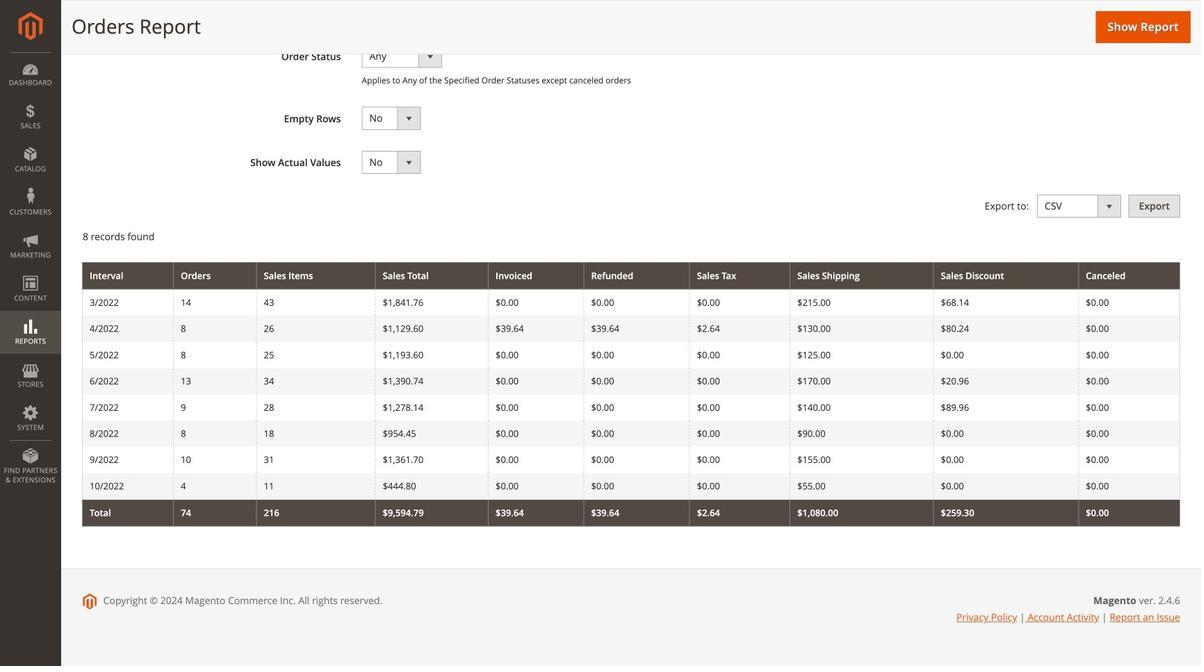 Task type: locate. For each thing, give the bounding box(es) containing it.
None text field
[[362, 1, 466, 24]]

menu bar
[[0, 52, 61, 492]]

magento admin panel image
[[18, 12, 43, 40]]



Task type: vqa. For each thing, say whether or not it's contained in the screenshot.
tab list
no



